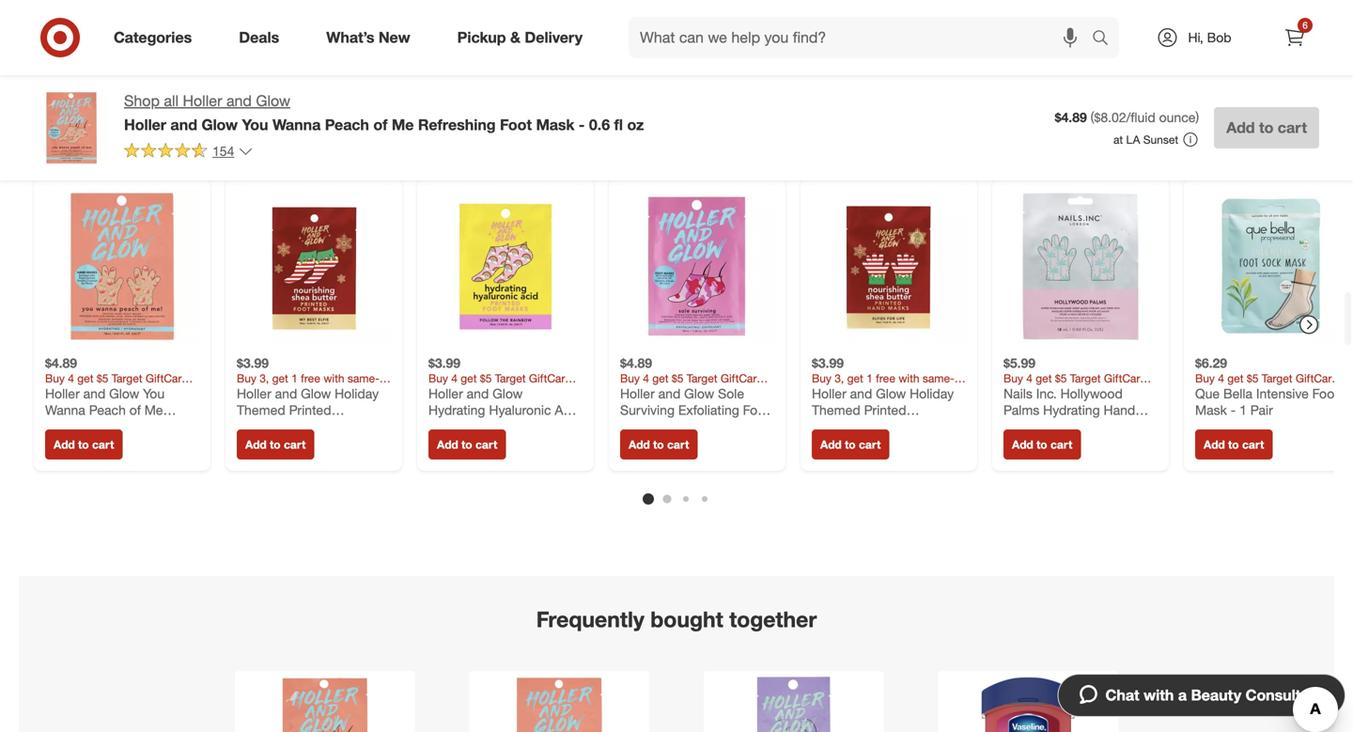 Task type: vqa. For each thing, say whether or not it's contained in the screenshot.
today 11/13 on the left
no



Task type: locate. For each thing, give the bounding box(es) containing it.
add for holler and glow hydrating hyaluronic acid rainbow pattern masks - 0.6 fl oz image
[[437, 437, 458, 452]]

holler and glow gettin steamy heating eye mask - 1ct image
[[730, 674, 858, 732]]

holler left exfoliating
[[620, 385, 655, 402]]

sponsored
[[1279, 98, 1334, 112]]

mask inside the nails inc. hollywood palms hydrating hand mask - 0.7 fl oz
[[1004, 418, 1035, 435]]

holler and glow sole surviving exfoliating foot mask - 1.35 fl oz
[[620, 385, 769, 435]]

and up you
[[226, 92, 252, 110]]

consultant
[[1246, 686, 1324, 704]]

frequently bought together
[[536, 606, 817, 632]]

cart for holler and glow holiday themed printed nourishing hand masks - 0.6 fl oz/2pk image
[[859, 437, 881, 452]]

1 horizontal spatial and
[[226, 92, 252, 110]]

2 $3.99 from the left
[[429, 355, 461, 371]]

hollywood
[[1061, 385, 1123, 402]]

$3.99
[[237, 355, 269, 371], [429, 355, 461, 371], [812, 355, 844, 371]]

2 horizontal spatial holler
[[620, 385, 655, 402]]

add to cart button for "holler and glow sole surviving exfoliating foot mask - 1.35 fl oz" image
[[620, 429, 698, 460]]

add to cart for "holler and glow sole surviving exfoliating foot mask - 1.35 fl oz" image
[[629, 437, 689, 452]]

glow inside holler and glow sole surviving exfoliating foot mask - 1.35 fl oz
[[684, 385, 714, 402]]

$3.99 for holler and glow hydrating hyaluronic acid rainbow pattern masks - 0.6 fl oz image
[[429, 355, 461, 371]]

2 horizontal spatial $3.99 link
[[812, 189, 966, 418]]

add to cart button for que bella intensive foot mask - 1 pair image
[[1195, 429, 1273, 460]]

hydrating
[[1043, 402, 1100, 418]]

mask
[[536, 115, 575, 134], [1195, 402, 1227, 418], [620, 418, 652, 435], [1004, 418, 1035, 435]]

que bella intensive foot mask - 1 pair
[[1195, 385, 1339, 418]]

cart for holler and glow hydrating hyaluronic acid rainbow pattern masks - 0.6 fl oz image
[[475, 437, 497, 452]]

nails inc. hollywood palms hydrating hand mask - 0.7 fl oz
[[1004, 385, 1135, 435]]

oz right 1.35
[[704, 418, 718, 435]]

mask left 1 on the right bottom of the page
[[1195, 402, 1227, 418]]

1 horizontal spatial fl
[[694, 418, 701, 435]]

mask inside holler and glow sole surviving exfoliating foot mask - 1.35 fl oz
[[620, 418, 652, 435]]

1 horizontal spatial $4.89
[[620, 355, 652, 371]]

3 $3.99 link from the left
[[812, 189, 966, 418]]

add to cart for holler and glow holiday themed printed nourishing hand masks - 0.6 fl oz/2pk image
[[820, 437, 881, 452]]

0 vertical spatial holler
[[183, 92, 222, 110]]

glow up you
[[256, 92, 290, 110]]

delivery
[[525, 28, 583, 47]]

peach
[[325, 115, 369, 134]]

mask down nails
[[1004, 418, 1035, 435]]

add to cart button for holler and glow holiday themed printed nourishing hand masks - 0.6 fl oz/2pk image
[[812, 429, 889, 460]]

0 horizontal spatial holler
[[124, 115, 166, 134]]

0 horizontal spatial oz
[[627, 115, 644, 134]]

oz right 0.7
[[1080, 418, 1094, 435]]

oz right 0.6 at the top left
[[627, 115, 644, 134]]

2 vertical spatial glow
[[684, 385, 714, 402]]

exfoliating
[[678, 402, 739, 418]]

1 horizontal spatial $3.99
[[429, 355, 461, 371]]

foot right exfoliating
[[743, 402, 769, 418]]

categories
[[114, 28, 192, 47]]

a
[[1178, 686, 1187, 704]]

and
[[226, 92, 252, 110], [170, 115, 197, 134], [658, 385, 681, 402]]

oz
[[627, 115, 644, 134], [704, 418, 718, 435], [1080, 418, 1094, 435]]

holler and glow you wanna peach of me refreshing hand mask - 0.6 fl oz image
[[45, 189, 199, 343], [496, 674, 623, 732]]

0 horizontal spatial holler and glow you wanna peach of me refreshing hand mask - 0.6 fl oz image
[[45, 189, 199, 343]]

$3.99 for holler and glow holiday themed printed nourishing hand masks - 0.6 fl oz/2pk image
[[812, 355, 844, 371]]

holler down shop
[[124, 115, 166, 134]]

wanna
[[272, 115, 321, 134]]

- left 0.7
[[1039, 418, 1044, 435]]

)
[[1196, 109, 1199, 126]]

beauty
[[1191, 686, 1242, 704]]

2 horizontal spatial and
[[658, 385, 681, 402]]

add to cart for holler and glow holiday themed printed nourishing foot masks - 0.6 fl oz/2pk image
[[245, 437, 306, 452]]

What can we help you find? suggestions appear below search field
[[629, 17, 1097, 58]]

cart
[[1278, 118, 1307, 137], [92, 437, 114, 452], [284, 437, 306, 452], [475, 437, 497, 452], [667, 437, 689, 452], [859, 437, 881, 452], [1051, 437, 1073, 452], [1242, 437, 1264, 452]]

holler and glow holiday themed printed nourishing hand masks - 0.6 fl oz/2pk image
[[812, 189, 966, 343]]

shop
[[124, 92, 160, 110]]

add to cart button
[[1214, 107, 1319, 148], [45, 429, 123, 460], [237, 429, 314, 460], [429, 429, 506, 460], [620, 429, 698, 460], [812, 429, 889, 460], [1004, 429, 1081, 460], [1195, 429, 1273, 460]]

2 $3.99 link from the left
[[429, 189, 583, 418]]

$8.02
[[1094, 109, 1126, 126]]

2 horizontal spatial oz
[[1080, 418, 1094, 435]]

0 horizontal spatial fl
[[614, 115, 623, 134]]

$3.99 link
[[237, 189, 391, 418], [429, 189, 583, 418], [812, 189, 966, 418]]

holler and glow sole surviving exfoliating foot mask - 1.35 fl oz image
[[620, 189, 774, 343]]

holler right 'all'
[[183, 92, 222, 110]]

0 horizontal spatial $3.99
[[237, 355, 269, 371]]

foot
[[500, 115, 532, 134], [1312, 385, 1339, 402], [743, 402, 769, 418]]

$6.29
[[1195, 355, 1227, 371]]

palms
[[1004, 402, 1040, 418]]

2 vertical spatial holler
[[620, 385, 655, 402]]

cart for que bella intensive foot mask - 1 pair image
[[1242, 437, 1264, 452]]

to for holler and glow holiday themed printed nourishing hand masks - 0.6 fl oz/2pk image
[[845, 437, 856, 452]]

to for holler and glow holiday themed printed nourishing foot masks - 0.6 fl oz/2pk image
[[270, 437, 281, 452]]

fl right 1.35
[[694, 418, 701, 435]]

0 vertical spatial and
[[226, 92, 252, 110]]

0 vertical spatial glow
[[256, 92, 290, 110]]

fl inside the nails inc. hollywood palms hydrating hand mask - 0.7 fl oz
[[1070, 418, 1077, 435]]

add for holler and glow holiday themed printed nourishing foot masks - 0.6 fl oz/2pk image
[[245, 437, 267, 452]]

what's
[[326, 28, 374, 47]]

holler
[[183, 92, 222, 110], [124, 115, 166, 134], [620, 385, 655, 402]]

$4.89 link
[[45, 189, 199, 418]]

to
[[1259, 118, 1274, 137], [78, 437, 89, 452], [270, 437, 281, 452], [461, 437, 472, 452], [653, 437, 664, 452], [845, 437, 856, 452], [1037, 437, 1047, 452], [1228, 437, 1239, 452]]

1 vertical spatial and
[[170, 115, 197, 134]]

foot right refreshing
[[500, 115, 532, 134]]

1 vertical spatial glow
[[202, 115, 238, 134]]

2 vertical spatial and
[[658, 385, 681, 402]]

pickup
[[457, 28, 506, 47]]

1 horizontal spatial foot
[[743, 402, 769, 418]]

0.6
[[589, 115, 610, 134]]

foot right intensive
[[1312, 385, 1339, 402]]

- inside holler and glow sole surviving exfoliating foot mask - 1.35 fl oz
[[656, 418, 661, 435]]

-
[[579, 115, 585, 134], [1231, 402, 1236, 418], [656, 418, 661, 435], [1039, 418, 1044, 435]]

and up 1.35
[[658, 385, 681, 402]]

new
[[379, 28, 410, 47]]

1 $3.99 link from the left
[[237, 189, 391, 418]]

$4.89 ( $8.02 /fluid ounce )
[[1055, 109, 1199, 126]]

add to cart
[[1227, 118, 1307, 137], [54, 437, 114, 452], [245, 437, 306, 452], [437, 437, 497, 452], [629, 437, 689, 452], [820, 437, 881, 452], [1012, 437, 1073, 452], [1204, 437, 1264, 452]]

2 horizontal spatial $3.99
[[812, 355, 844, 371]]

1 horizontal spatial holler and glow you wanna peach of me refreshing hand mask - 0.6 fl oz image
[[496, 674, 623, 732]]

fl right 0.7
[[1070, 418, 1077, 435]]

fl right 0.6 at the top left
[[614, 115, 623, 134]]

3 $3.99 from the left
[[812, 355, 844, 371]]

6
[[1303, 19, 1308, 31]]

holler and glow holiday themed printed nourishing foot masks - 0.6 fl oz/2pk image
[[237, 189, 391, 343]]

and inside holler and glow sole surviving exfoliating foot mask - 1.35 fl oz
[[658, 385, 681, 402]]

que bella intensive foot mask - 1 pair image
[[1195, 189, 1349, 343]]

- left 1 on the right bottom of the page
[[1231, 402, 1236, 418]]

2 horizontal spatial foot
[[1312, 385, 1339, 402]]

1 horizontal spatial $3.99 link
[[429, 189, 583, 418]]

inc.
[[1036, 385, 1057, 402]]

- inside que bella intensive foot mask - 1 pair
[[1231, 402, 1236, 418]]

mask left 0.6 at the top left
[[536, 115, 575, 134]]

2 horizontal spatial glow
[[684, 385, 714, 402]]

add to cart for nails inc. hollywood palms hydrating hand mask - 0.7 fl oz image at the right top
[[1012, 437, 1073, 452]]

advertisement region
[[19, 0, 1334, 97]]

1 $3.99 from the left
[[237, 355, 269, 371]]

0 vertical spatial holler and glow you wanna peach of me refreshing hand mask - 0.6 fl oz image
[[45, 189, 199, 343]]

0 horizontal spatial foot
[[500, 115, 532, 134]]

glow up 154
[[202, 115, 238, 134]]

1 horizontal spatial oz
[[704, 418, 718, 435]]

/fluid
[[1126, 109, 1156, 126]]

glow
[[256, 92, 290, 110], [202, 115, 238, 134], [684, 385, 714, 402]]

0 horizontal spatial $3.99 link
[[237, 189, 391, 418]]

- left 1.35
[[656, 418, 661, 435]]

fl
[[614, 115, 623, 134], [694, 418, 701, 435], [1070, 418, 1077, 435]]

mask left 1.35
[[620, 418, 652, 435]]

- left 0.6 at the top left
[[579, 115, 585, 134]]

$3.99 for holler and glow holiday themed printed nourishing foot masks - 0.6 fl oz/2pk image
[[237, 355, 269, 371]]

holler inside holler and glow sole surviving exfoliating foot mask - 1.35 fl oz
[[620, 385, 655, 402]]

glow left sole
[[684, 385, 714, 402]]

add for que bella intensive foot mask - 1 pair image
[[1204, 437, 1225, 452]]

mask inside shop all holler and glow holler and glow you wanna peach of me refreshing foot mask - 0.6 fl oz
[[536, 115, 575, 134]]

la
[[1126, 133, 1140, 147]]

frequently
[[536, 606, 645, 632]]

2 horizontal spatial fl
[[1070, 418, 1077, 435]]

add
[[1227, 118, 1255, 137], [54, 437, 75, 452], [245, 437, 267, 452], [437, 437, 458, 452], [629, 437, 650, 452], [820, 437, 842, 452], [1012, 437, 1033, 452], [1204, 437, 1225, 452]]

$4.89
[[1055, 109, 1087, 126], [45, 355, 77, 371], [620, 355, 652, 371]]

and down 'all'
[[170, 115, 197, 134]]

0 horizontal spatial $4.89
[[45, 355, 77, 371]]

0.7
[[1048, 418, 1066, 435]]

cart for top "holler and glow you wanna peach of me refreshing hand mask - 0.6 fl oz" image
[[92, 437, 114, 452]]

1 horizontal spatial holler
[[183, 92, 222, 110]]

me
[[392, 115, 414, 134]]

nails inc. hollywood palms hydrating hand mask - 0.7 fl oz image
[[1004, 189, 1158, 343]]

sunset
[[1143, 133, 1179, 147]]

foot inside que bella intensive foot mask - 1 pair
[[1312, 385, 1339, 402]]

add to cart button for holler and glow holiday themed printed nourishing foot masks - 0.6 fl oz/2pk image
[[237, 429, 314, 460]]

pickup & delivery link
[[441, 17, 606, 58]]

add for holler and glow holiday themed printed nourishing hand masks - 0.6 fl oz/2pk image
[[820, 437, 842, 452]]



Task type: describe. For each thing, give the bounding box(es) containing it.
chat
[[1106, 686, 1140, 704]]

add to cart button for holler and glow hydrating hyaluronic acid rainbow pattern masks - 0.6 fl oz image
[[429, 429, 506, 460]]

chat with a beauty consultant
[[1106, 686, 1324, 704]]

intensive
[[1256, 385, 1309, 402]]

$5.99
[[1004, 355, 1036, 371]]

154
[[212, 143, 234, 159]]

with
[[1144, 686, 1174, 704]]

1
[[1240, 402, 1247, 418]]

2 horizontal spatial $4.89
[[1055, 109, 1087, 126]]

oz inside shop all holler and glow holler and glow you wanna peach of me refreshing foot mask - 0.6 fl oz
[[627, 115, 644, 134]]

oz inside holler and glow sole surviving exfoliating foot mask - 1.35 fl oz
[[704, 418, 718, 435]]

fl inside holler and glow sole surviving exfoliating foot mask - 1.35 fl oz
[[694, 418, 701, 435]]

at
[[1114, 133, 1123, 147]]

deals link
[[223, 17, 303, 58]]

add to cart for que bella intensive foot mask - 1 pair image
[[1204, 437, 1264, 452]]

refreshing
[[418, 115, 496, 134]]

ounce
[[1159, 109, 1196, 126]]

bought
[[651, 606, 723, 632]]

hand
[[1104, 402, 1135, 418]]

hi, bob
[[1188, 29, 1232, 46]]

vaseline rosy lip therapy -  0.25oz image
[[965, 674, 1092, 732]]

surviving
[[620, 402, 675, 418]]

cart for "holler and glow sole surviving exfoliating foot mask - 1.35 fl oz" image
[[667, 437, 689, 452]]

0 horizontal spatial and
[[170, 115, 197, 134]]

all
[[164, 92, 179, 110]]

nails
[[1004, 385, 1033, 402]]

to for que bella intensive foot mask - 1 pair image
[[1228, 437, 1239, 452]]

cart for nails inc. hollywood palms hydrating hand mask - 0.7 fl oz image at the right top
[[1051, 437, 1073, 452]]

- inside the nails inc. hollywood palms hydrating hand mask - 0.7 fl oz
[[1039, 418, 1044, 435]]

search button
[[1084, 17, 1129, 62]]

1.35
[[664, 418, 690, 435]]

que
[[1195, 385, 1220, 402]]

6 link
[[1274, 17, 1316, 58]]

&
[[510, 28, 521, 47]]

search
[[1084, 30, 1129, 48]]

mask inside que bella intensive foot mask - 1 pair
[[1195, 402, 1227, 418]]

1 vertical spatial holler and glow you wanna peach of me refreshing hand mask - 0.6 fl oz image
[[496, 674, 623, 732]]

154 link
[[124, 142, 253, 163]]

1 vertical spatial holler
[[124, 115, 166, 134]]

holler and glow you wanna peach of me refreshing foot mask - 0.6 fl oz image
[[261, 674, 389, 732]]

pair
[[1251, 402, 1273, 418]]

to for nails inc. hollywood palms hydrating hand mask - 0.7 fl oz image at the right top
[[1037, 437, 1047, 452]]

image of holler and glow you wanna peach of me refreshing foot mask - 0.6 fl oz image
[[34, 90, 109, 165]]

foot inside shop all holler and glow holler and glow you wanna peach of me refreshing foot mask - 0.6 fl oz
[[500, 115, 532, 134]]

add to cart for top "holler and glow you wanna peach of me refreshing hand mask - 0.6 fl oz" image
[[54, 437, 114, 452]]

sole
[[718, 385, 744, 402]]

add for "holler and glow sole surviving exfoliating foot mask - 1.35 fl oz" image
[[629, 437, 650, 452]]

of
[[373, 115, 388, 134]]

hi,
[[1188, 29, 1204, 46]]

at la sunset
[[1114, 133, 1179, 147]]

bella
[[1224, 385, 1253, 402]]

holler and glow hydrating hyaluronic acid rainbow pattern masks - 0.6 fl oz image
[[429, 189, 583, 343]]

shop all holler and glow holler and glow you wanna peach of me refreshing foot mask - 0.6 fl oz
[[124, 92, 644, 134]]

cart for holler and glow holiday themed printed nourishing foot masks - 0.6 fl oz/2pk image
[[284, 437, 306, 452]]

add for nails inc. hollywood palms hydrating hand mask - 0.7 fl oz image at the right top
[[1012, 437, 1033, 452]]

deals
[[239, 28, 279, 47]]

fl inside shop all holler and glow holler and glow you wanna peach of me refreshing foot mask - 0.6 fl oz
[[614, 115, 623, 134]]

0 horizontal spatial glow
[[202, 115, 238, 134]]

to for holler and glow hydrating hyaluronic acid rainbow pattern masks - 0.6 fl oz image
[[461, 437, 472, 452]]

categories link
[[98, 17, 215, 58]]

what's new
[[326, 28, 410, 47]]

what's new link
[[310, 17, 434, 58]]

(
[[1091, 109, 1094, 126]]

oz inside the nails inc. hollywood palms hydrating hand mask - 0.7 fl oz
[[1080, 418, 1094, 435]]

add to cart for holler and glow hydrating hyaluronic acid rainbow pattern masks - 0.6 fl oz image
[[437, 437, 497, 452]]

add to cart button for nails inc. hollywood palms hydrating hand mask - 0.7 fl oz image at the right top
[[1004, 429, 1081, 460]]

you
[[242, 115, 268, 134]]

1 horizontal spatial glow
[[256, 92, 290, 110]]

bob
[[1207, 29, 1232, 46]]

- inside shop all holler and glow holler and glow you wanna peach of me refreshing foot mask - 0.6 fl oz
[[579, 115, 585, 134]]

chat with a beauty consultant button
[[1058, 674, 1346, 717]]

to for "holler and glow sole surviving exfoliating foot mask - 1.35 fl oz" image
[[653, 437, 664, 452]]

pickup & delivery
[[457, 28, 583, 47]]

foot inside holler and glow sole surviving exfoliating foot mask - 1.35 fl oz
[[743, 402, 769, 418]]

together
[[729, 606, 817, 632]]



